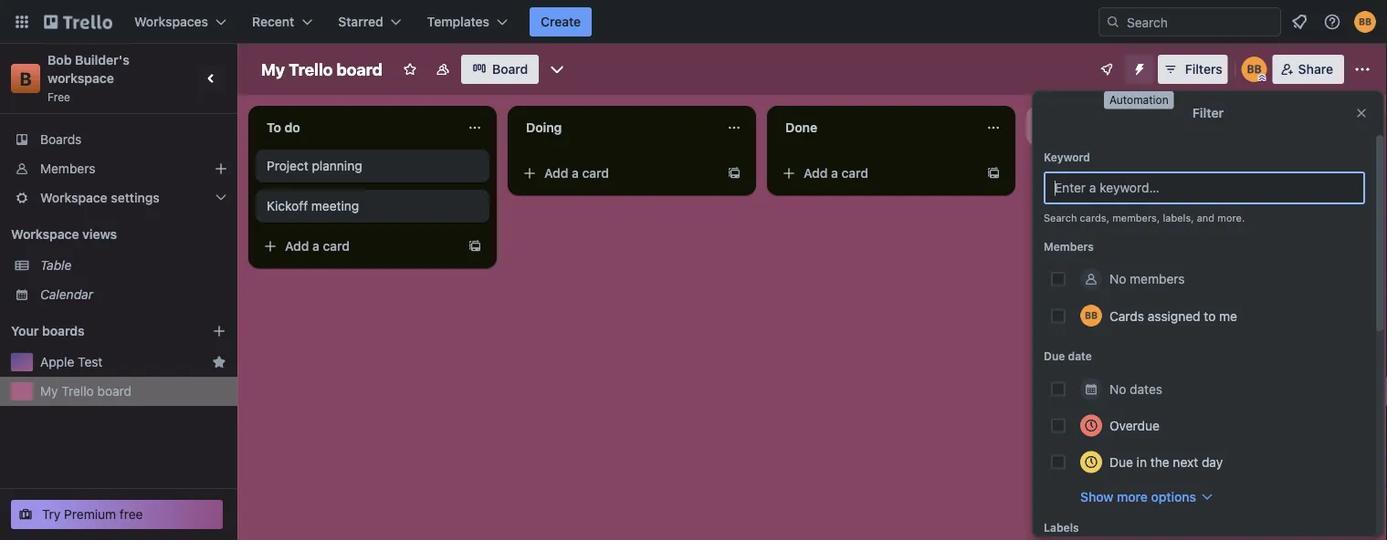 Task type: locate. For each thing, give the bounding box(es) containing it.
add a card for to do
[[285, 239, 350, 254]]

trello
[[289, 59, 333, 79], [62, 384, 94, 399]]

apple test link
[[40, 354, 205, 372]]

0 horizontal spatial due
[[1044, 350, 1066, 363]]

automation tooltip
[[1105, 91, 1175, 109]]

my down 'apple'
[[40, 384, 58, 399]]

members down search
[[1044, 240, 1095, 253]]

close popover image
[[1355, 106, 1370, 121]]

due left date
[[1044, 350, 1066, 363]]

kickoff
[[267, 199, 308, 214]]

1 vertical spatial no
[[1110, 382, 1127, 397]]

more
[[1117, 490, 1148, 505]]

1 vertical spatial members
[[1044, 240, 1095, 253]]

create from template… image for doing
[[727, 166, 742, 181]]

1 horizontal spatial a
[[572, 166, 579, 181]]

workspace visible image
[[436, 62, 450, 77]]

card down done text field
[[842, 166, 869, 181]]

1 vertical spatial my trello board
[[40, 384, 132, 399]]

board
[[337, 59, 383, 79], [97, 384, 132, 399]]

add a card for done
[[804, 166, 869, 181]]

1 horizontal spatial board
[[337, 59, 383, 79]]

1 vertical spatial trello
[[62, 384, 94, 399]]

1 horizontal spatial my
[[261, 59, 285, 79]]

add down doing
[[545, 166, 569, 181]]

views
[[82, 227, 117, 242]]

create button
[[530, 7, 592, 37]]

a down doing text field
[[572, 166, 579, 181]]

a for doing
[[572, 166, 579, 181]]

add a card down the "kickoff meeting"
[[285, 239, 350, 254]]

Done text field
[[775, 113, 976, 143]]

2 horizontal spatial create from template… image
[[987, 166, 1001, 181]]

board link
[[461, 55, 539, 84]]

a down the "kickoff meeting"
[[313, 239, 320, 254]]

0 vertical spatial due
[[1044, 350, 1066, 363]]

0 vertical spatial my trello board
[[261, 59, 383, 79]]

workspace
[[40, 191, 108, 206], [11, 227, 79, 242]]

0 horizontal spatial board
[[97, 384, 132, 399]]

0 horizontal spatial members
[[40, 161, 95, 176]]

board down starred
[[337, 59, 383, 79]]

1 vertical spatial due
[[1110, 455, 1134, 470]]

try
[[42, 508, 61, 523]]

add for done
[[804, 166, 828, 181]]

2 horizontal spatial add a card
[[804, 166, 869, 181]]

search cards, members, labels, and more.
[[1044, 212, 1246, 224]]

2 horizontal spatial a
[[832, 166, 839, 181]]

1 horizontal spatial add
[[545, 166, 569, 181]]

0 vertical spatial no
[[1110, 272, 1127, 287]]

0 vertical spatial workspace
[[40, 191, 108, 206]]

members
[[40, 161, 95, 176], [1044, 240, 1095, 253]]

members,
[[1113, 212, 1161, 224]]

bob builder (bobbuilder40) image
[[1355, 11, 1377, 33], [1242, 57, 1268, 82]]

0 notifications image
[[1289, 11, 1311, 33]]

done
[[786, 120, 818, 135]]

share button
[[1273, 55, 1345, 84]]

free
[[48, 90, 70, 103]]

add down kickoff
[[285, 239, 309, 254]]

my down the recent
[[261, 59, 285, 79]]

show more options button
[[1081, 488, 1215, 507]]

premium
[[64, 508, 116, 523]]

members
[[1130, 272, 1186, 287]]

add a card for doing
[[545, 166, 610, 181]]

0 horizontal spatial add
[[285, 239, 309, 254]]

apple test
[[40, 355, 103, 370]]

card for done
[[842, 166, 869, 181]]

add a card button down 'kickoff meeting' link at the top of the page
[[256, 232, 461, 261]]

0 horizontal spatial create from template… image
[[468, 239, 482, 254]]

add a card down the done
[[804, 166, 869, 181]]

no for no members
[[1110, 272, 1127, 287]]

1 horizontal spatial my trello board
[[261, 59, 383, 79]]

trello down the apple test
[[62, 384, 94, 399]]

workspace inside dropdown button
[[40, 191, 108, 206]]

0 horizontal spatial my trello board
[[40, 384, 132, 399]]

customize views image
[[548, 60, 567, 79]]

create from template… image for to do
[[468, 239, 482, 254]]

members down boards
[[40, 161, 95, 176]]

no dates
[[1110, 382, 1163, 397]]

2 horizontal spatial card
[[842, 166, 869, 181]]

add a card button down done text field
[[775, 159, 980, 188]]

card down meeting
[[323, 239, 350, 254]]

workspace settings
[[40, 191, 160, 206]]

do
[[285, 120, 300, 135]]

add a card button down doing text field
[[515, 159, 720, 188]]

boards
[[40, 132, 82, 147]]

due for due date
[[1044, 350, 1066, 363]]

2 no from the top
[[1110, 382, 1127, 397]]

members link
[[0, 154, 238, 184]]

add for to do
[[285, 239, 309, 254]]

create from template… image
[[727, 166, 742, 181], [987, 166, 1001, 181], [468, 239, 482, 254]]

power ups image
[[1100, 62, 1115, 77]]

0 vertical spatial my
[[261, 59, 285, 79]]

Search field
[[1121, 8, 1281, 36]]

create
[[541, 14, 581, 29]]

next
[[1174, 455, 1199, 470]]

1 horizontal spatial create from template… image
[[727, 166, 742, 181]]

try premium free button
[[11, 501, 223, 530]]

cards
[[1110, 309, 1145, 324]]

no
[[1110, 272, 1127, 287], [1110, 382, 1127, 397]]

trello down recent popup button
[[289, 59, 333, 79]]

kickoff meeting
[[267, 199, 359, 214]]

add a card down doing
[[545, 166, 610, 181]]

1 horizontal spatial bob builder (bobbuilder40) image
[[1355, 11, 1377, 33]]

my trello board down starred
[[261, 59, 383, 79]]

settings
[[111, 191, 160, 206]]

To do text field
[[256, 113, 457, 143]]

open information menu image
[[1324, 13, 1342, 31]]

Doing text field
[[515, 113, 716, 143]]

dates
[[1130, 382, 1163, 397]]

workspace settings button
[[0, 184, 238, 213]]

1 horizontal spatial add a card
[[545, 166, 610, 181]]

no left dates on the bottom
[[1110, 382, 1127, 397]]

workspaces
[[134, 14, 208, 29]]

show
[[1081, 490, 1114, 505]]

project planning link
[[267, 157, 479, 175]]

your boards
[[11, 324, 85, 339]]

workspace for workspace views
[[11, 227, 79, 242]]

0 horizontal spatial add a card
[[285, 239, 350, 254]]

boards
[[42, 324, 85, 339]]

due left in
[[1110, 455, 1134, 470]]

1 vertical spatial workspace
[[11, 227, 79, 242]]

search image
[[1107, 15, 1121, 29]]

apple
[[40, 355, 74, 370]]

my trello board down the test
[[40, 384, 132, 399]]

0 vertical spatial trello
[[289, 59, 333, 79]]

a
[[572, 166, 579, 181], [832, 166, 839, 181], [313, 239, 320, 254]]

cards,
[[1081, 212, 1110, 224]]

b link
[[11, 64, 40, 93]]

automation image
[[1126, 55, 1151, 80]]

add
[[545, 166, 569, 181], [804, 166, 828, 181], [285, 239, 309, 254]]

1 horizontal spatial trello
[[289, 59, 333, 79]]

1 horizontal spatial members
[[1044, 240, 1095, 253]]

add a card button
[[515, 159, 720, 188], [775, 159, 980, 188], [256, 232, 461, 261]]

this member is an admin of this board. image
[[1259, 74, 1267, 82]]

card for to do
[[323, 239, 350, 254]]

workspace up workspace views
[[40, 191, 108, 206]]

1 horizontal spatial due
[[1110, 455, 1134, 470]]

1 vertical spatial my
[[40, 384, 58, 399]]

0 horizontal spatial add a card button
[[256, 232, 461, 261]]

due date
[[1044, 350, 1093, 363]]

0 vertical spatial board
[[337, 59, 383, 79]]

no up cards
[[1110, 272, 1127, 287]]

me
[[1220, 309, 1238, 324]]

1 horizontal spatial card
[[583, 166, 610, 181]]

add board image
[[212, 324, 227, 339]]

the
[[1151, 455, 1170, 470]]

my trello board
[[261, 59, 383, 79], [40, 384, 132, 399]]

add a card
[[545, 166, 610, 181], [804, 166, 869, 181], [285, 239, 350, 254]]

card for doing
[[583, 166, 610, 181]]

my
[[261, 59, 285, 79], [40, 384, 58, 399]]

bob builder (bobbuilder40) image right open information menu image
[[1355, 11, 1377, 33]]

card
[[583, 166, 610, 181], [842, 166, 869, 181], [323, 239, 350, 254]]

bob builder (bobbuilder40) image right filters
[[1242, 57, 1268, 82]]

2 horizontal spatial add
[[804, 166, 828, 181]]

0 vertical spatial members
[[40, 161, 95, 176]]

b
[[20, 68, 32, 89]]

a down done text field
[[832, 166, 839, 181]]

card down doing text field
[[583, 166, 610, 181]]

builder's
[[75, 53, 130, 68]]

workspaces button
[[123, 7, 238, 37]]

1 vertical spatial bob builder (bobbuilder40) image
[[1242, 57, 1268, 82]]

workspace up the table
[[11, 227, 79, 242]]

0 horizontal spatial a
[[313, 239, 320, 254]]

assigned
[[1148, 309, 1201, 324]]

cards assigned to me
[[1110, 309, 1238, 324]]

1 no from the top
[[1110, 272, 1127, 287]]

add a card button for doing
[[515, 159, 720, 188]]

0 horizontal spatial card
[[323, 239, 350, 254]]

filters
[[1186, 62, 1223, 77]]

1 horizontal spatial add a card button
[[515, 159, 720, 188]]

due
[[1044, 350, 1066, 363], [1110, 455, 1134, 470]]

keyword
[[1044, 151, 1091, 164]]

board down apple test link
[[97, 384, 132, 399]]

add down the done
[[804, 166, 828, 181]]

bob builder's workspace free
[[48, 53, 133, 103]]

to do
[[267, 120, 300, 135]]

2 horizontal spatial add a card button
[[775, 159, 980, 188]]

0 horizontal spatial trello
[[62, 384, 94, 399]]

to
[[1205, 309, 1217, 324]]

bob
[[48, 53, 72, 68]]

share
[[1299, 62, 1334, 77]]

create from template… image for done
[[987, 166, 1001, 181]]



Task type: vqa. For each thing, say whether or not it's contained in the screenshot.
0
no



Task type: describe. For each thing, give the bounding box(es) containing it.
boards link
[[0, 125, 238, 154]]

doing
[[526, 120, 562, 135]]

Board name text field
[[252, 55, 392, 84]]

your
[[11, 324, 39, 339]]

labels
[[1044, 522, 1080, 535]]

Enter a keyword… text field
[[1044, 172, 1366, 205]]

templates
[[427, 14, 490, 29]]

add a card button for done
[[775, 159, 980, 188]]

filters button
[[1158, 55, 1229, 84]]

project
[[267, 159, 309, 174]]

my inside text box
[[261, 59, 285, 79]]

free
[[120, 508, 143, 523]]

my trello board inside the my trello board link
[[40, 384, 132, 399]]

date
[[1069, 350, 1093, 363]]

add a card button for to do
[[256, 232, 461, 261]]

star or unstar board image
[[403, 62, 418, 77]]

in
[[1137, 455, 1148, 470]]

overdue
[[1110, 418, 1160, 434]]

project planning
[[267, 159, 362, 174]]

bob builder (bobbuilder40) image
[[1081, 305, 1103, 327]]

labels,
[[1164, 212, 1195, 224]]

calendar
[[40, 287, 93, 302]]

0 horizontal spatial bob builder (bobbuilder40) image
[[1242, 57, 1268, 82]]

back to home image
[[44, 7, 112, 37]]

trello inside my trello board text box
[[289, 59, 333, 79]]

switch to… image
[[13, 13, 31, 31]]

a for to do
[[313, 239, 320, 254]]

templates button
[[416, 7, 519, 37]]

more.
[[1218, 212, 1246, 224]]

workspace
[[48, 71, 114, 86]]

board inside text box
[[337, 59, 383, 79]]

kickoff meeting link
[[267, 197, 479, 216]]

recent button
[[241, 7, 324, 37]]

primary element
[[0, 0, 1388, 44]]

your boards with 2 items element
[[11, 321, 185, 343]]

table link
[[40, 257, 227, 275]]

due in the next day
[[1110, 455, 1224, 470]]

to
[[267, 120, 281, 135]]

trello inside the my trello board link
[[62, 384, 94, 399]]

1 vertical spatial board
[[97, 384, 132, 399]]

board
[[492, 62, 528, 77]]

calendar link
[[40, 286, 227, 304]]

recent
[[252, 14, 294, 29]]

table
[[40, 258, 72, 273]]

starred button
[[327, 7, 413, 37]]

0 horizontal spatial my
[[40, 384, 58, 399]]

workspace for workspace settings
[[40, 191, 108, 206]]

a for done
[[832, 166, 839, 181]]

show menu image
[[1354, 60, 1372, 79]]

bob builder's workspace link
[[48, 53, 133, 86]]

filter
[[1193, 106, 1225, 121]]

show more options
[[1081, 490, 1197, 505]]

no members
[[1110, 272, 1186, 287]]

starred icon image
[[212, 355, 227, 370]]

no for no dates
[[1110, 382, 1127, 397]]

my trello board link
[[40, 383, 227, 401]]

workspace views
[[11, 227, 117, 242]]

and
[[1198, 212, 1215, 224]]

0 vertical spatial bob builder (bobbuilder40) image
[[1355, 11, 1377, 33]]

options
[[1152, 490, 1197, 505]]

meeting
[[312, 199, 359, 214]]

test
[[78, 355, 103, 370]]

starred
[[338, 14, 383, 29]]

workspace navigation collapse icon image
[[199, 66, 225, 91]]

add for doing
[[545, 166, 569, 181]]

try premium free
[[42, 508, 143, 523]]

my trello board inside my trello board text box
[[261, 59, 383, 79]]

day
[[1202, 455, 1224, 470]]

automation
[[1110, 94, 1169, 106]]

planning
[[312, 159, 362, 174]]

search
[[1044, 212, 1078, 224]]

due for due in the next day
[[1110, 455, 1134, 470]]



